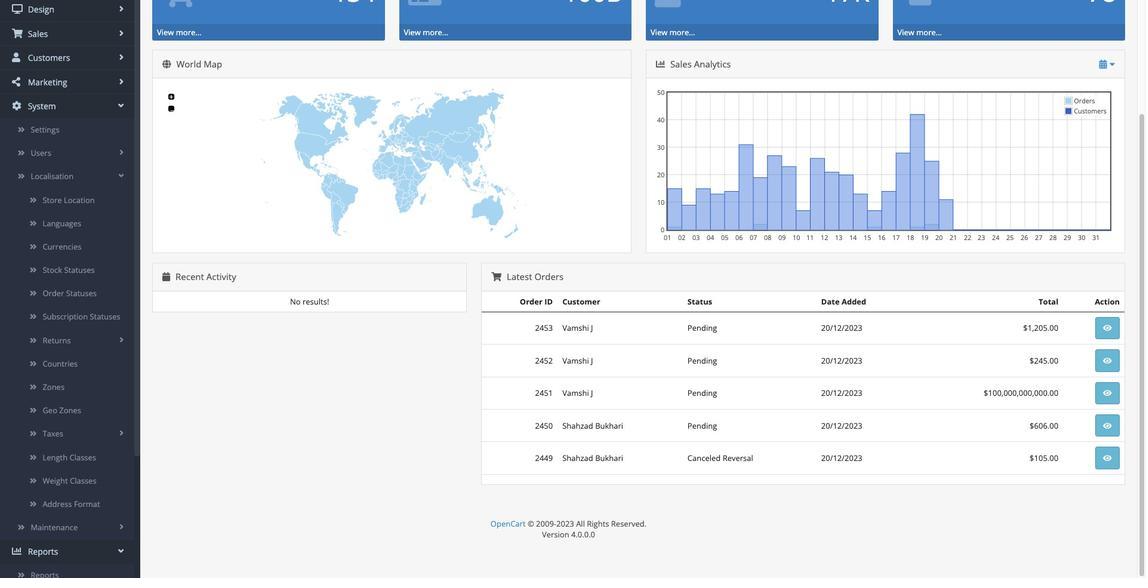 Task type: vqa. For each thing, say whether or not it's contained in the screenshot.
Dashboard link
no



Task type: locate. For each thing, give the bounding box(es) containing it.
1 more... from the left
[[176, 27, 202, 38]]

1 horizontal spatial chart bar image
[[656, 60, 665, 68]]

3 more... from the left
[[670, 27, 695, 38]]

1 vertical spatial vamshi
[[563, 355, 589, 366]]

0 vertical spatial classes
[[70, 452, 96, 463]]

classes up weight classes
[[70, 452, 96, 463]]

vamshi right 2451
[[563, 388, 589, 398]]

results!
[[303, 296, 329, 307]]

desktop image
[[12, 4, 23, 14]]

0 horizontal spatial 20
[[658, 170, 665, 179]]

1 shahzad from the top
[[563, 420, 593, 431]]

users
[[31, 148, 51, 158]]

zones up geo
[[43, 382, 65, 392]]

settings
[[31, 124, 59, 135]]

j right 2451
[[591, 388, 593, 398]]

11
[[807, 233, 814, 242]]

3 view more... link from the left
[[651, 27, 695, 38]]

chart bar image left reports
[[12, 547, 23, 556]]

view image for $606.00
[[1104, 422, 1112, 430]]

classes up format
[[70, 475, 97, 486]]

0 vertical spatial j
[[591, 323, 593, 333]]

20/12/2023
[[822, 323, 863, 333], [822, 355, 863, 366], [822, 388, 863, 398], [822, 420, 863, 431], [822, 453, 863, 463]]

1 bukhari from the top
[[596, 420, 624, 431]]

canceled
[[688, 453, 721, 463]]

3 vamshi from the top
[[563, 388, 589, 398]]

2 vamshi from the top
[[563, 355, 589, 366]]

0 horizontal spatial 30
[[658, 143, 665, 152]]

vamshi right 2452
[[563, 355, 589, 366]]

1 vertical spatial orders
[[535, 271, 564, 283]]

chart bar image inside reports link
[[12, 547, 23, 556]]

2 view image from the top
[[1104, 357, 1112, 365]]

weight classes link
[[0, 469, 134, 493]]

3 pending from the top
[[688, 388, 717, 398]]

1 vertical spatial 20
[[936, 233, 943, 242]]

2 vertical spatial vamshi
[[563, 388, 589, 398]]

$100,000,000,000.00
[[984, 388, 1059, 398]]

zones right geo
[[59, 405, 81, 416]]

statuses up order statuses
[[64, 265, 95, 275]]

2 shahzad bukhari from the top
[[563, 453, 624, 463]]

2452
[[535, 355, 553, 366]]

3 20/12/2023 from the top
[[822, 388, 863, 398]]

1 horizontal spatial 10
[[793, 233, 800, 242]]

$245.00
[[1030, 355, 1059, 366]]

taxes
[[43, 428, 63, 439]]

shopping cart image
[[12, 28, 23, 38]]

2 vertical spatial j
[[591, 388, 593, 398]]

3 j from the top
[[591, 388, 593, 398]]

zones
[[43, 382, 65, 392], [59, 405, 81, 416]]

store
[[43, 194, 62, 205]]

more... for fourth view more... link from the left
[[917, 27, 942, 38]]

2 more... from the left
[[423, 27, 449, 38]]

2 vertical spatial statuses
[[90, 311, 121, 322]]

2450
[[535, 420, 553, 431]]

20 left the 21
[[936, 233, 943, 242]]

2 pending from the top
[[688, 355, 717, 366]]

4 pending from the top
[[688, 420, 717, 431]]

chart bar image
[[656, 60, 665, 68], [12, 547, 23, 556]]

more... for 2nd view more... link from the right
[[670, 27, 695, 38]]

statuses for order statuses
[[66, 288, 97, 299]]

weight classes
[[43, 475, 97, 486]]

0 vertical spatial statuses
[[64, 265, 95, 275]]

31
[[1093, 233, 1100, 242]]

0 vertical spatial sales
[[26, 28, 48, 39]]

1 vertical spatial sales
[[671, 58, 692, 70]]

sales
[[26, 28, 48, 39], [671, 58, 692, 70]]

1 j from the top
[[591, 323, 593, 333]]

added
[[842, 296, 867, 307]]

21
[[950, 233, 958, 242]]

4.0.0.0
[[572, 529, 595, 540]]

1 view image from the top
[[1104, 325, 1112, 332]]

statuses
[[64, 265, 95, 275], [66, 288, 97, 299], [90, 311, 121, 322]]

shopping cart image
[[492, 272, 502, 281]]

length classes
[[43, 452, 96, 463]]

20/12/2023 for $105.00
[[822, 453, 863, 463]]

0 vertical spatial vamshi j
[[563, 323, 593, 333]]

20/12/2023 for $245.00
[[822, 355, 863, 366]]

classes
[[70, 452, 96, 463], [70, 475, 97, 486]]

2 bukhari from the top
[[596, 453, 624, 463]]

statuses right subscription
[[90, 311, 121, 322]]

no
[[290, 296, 301, 307]]

stock
[[43, 265, 62, 275]]

vamshi j for 2452
[[563, 355, 593, 366]]

1 horizontal spatial order
[[520, 296, 543, 307]]

address format
[[43, 499, 100, 509]]

1 vertical spatial chart bar image
[[12, 547, 23, 556]]

j right 2452
[[591, 355, 593, 366]]

stock statuses
[[43, 265, 95, 275]]

30 left 31
[[1079, 233, 1086, 242]]

1 shahzad bukhari from the top
[[563, 420, 624, 431]]

view more...
[[157, 27, 202, 38], [404, 27, 449, 38], [651, 27, 695, 38], [898, 27, 942, 38]]

27
[[1036, 233, 1043, 242]]

1 vertical spatial shahzad bukhari
[[563, 453, 624, 463]]

30 down 40
[[658, 143, 665, 152]]

0 vertical spatial orders
[[1075, 96, 1096, 105]]

2 view from the left
[[404, 27, 421, 38]]

1 horizontal spatial customers
[[1075, 106, 1107, 115]]

reversal
[[723, 453, 754, 463]]

system link
[[0, 95, 134, 118]]

cog image
[[12, 101, 23, 111]]

shahzad right 2449
[[563, 453, 593, 463]]

24
[[993, 233, 1000, 242]]

1 vertical spatial bukhari
[[596, 453, 624, 463]]

0 horizontal spatial sales
[[26, 28, 48, 39]]

0 vertical spatial bukhari
[[596, 420, 624, 431]]

1 view more... link from the left
[[157, 27, 202, 38]]

4 20/12/2023 from the top
[[822, 420, 863, 431]]

subscription statuses link
[[0, 305, 134, 329]]

1 view from the left
[[157, 27, 174, 38]]

reserved.
[[611, 518, 647, 529]]

view
[[157, 27, 174, 38], [404, 27, 421, 38], [651, 27, 668, 38], [898, 27, 915, 38]]

1 vertical spatial j
[[591, 355, 593, 366]]

1 vamshi from the top
[[563, 323, 589, 333]]

activity
[[206, 271, 236, 283]]

0 horizontal spatial customers
[[26, 52, 70, 63]]

$105.00
[[1030, 453, 1059, 463]]

bukhari for 2449
[[596, 453, 624, 463]]

design
[[26, 4, 54, 15]]

maintenance
[[31, 522, 78, 533]]

sales left analytics
[[671, 58, 692, 70]]

vamshi j right 2452
[[563, 355, 593, 366]]

zones link
[[0, 376, 134, 399]]

3 view more... from the left
[[651, 27, 695, 38]]

0 horizontal spatial 10
[[658, 198, 665, 207]]

3 view image from the top
[[1104, 422, 1112, 430]]

bukhari
[[596, 420, 624, 431], [596, 453, 624, 463]]

2 j from the top
[[591, 355, 593, 366]]

share alt image
[[12, 77, 23, 86]]

vamshi j for 2451
[[563, 388, 593, 398]]

0 horizontal spatial chart bar image
[[12, 547, 23, 556]]

40
[[658, 115, 665, 124]]

0 horizontal spatial orders
[[535, 271, 564, 283]]

shahzad right 2450
[[563, 420, 593, 431]]

view image
[[1104, 325, 1112, 332], [1104, 357, 1112, 365], [1104, 422, 1112, 430], [1104, 454, 1112, 462]]

2 vertical spatial vamshi j
[[563, 388, 593, 398]]

vamshi down customer
[[563, 323, 589, 333]]

localisation link
[[0, 165, 134, 188]]

4 view from the left
[[898, 27, 915, 38]]

order statuses link
[[0, 282, 134, 305]]

settings link
[[0, 118, 134, 142]]

30
[[658, 143, 665, 152], [1079, 233, 1086, 242]]

1 horizontal spatial 30
[[1079, 233, 1086, 242]]

more... for second view more... link
[[423, 27, 449, 38]]

user image
[[12, 53, 23, 62]]

0 vertical spatial chart bar image
[[656, 60, 665, 68]]

10
[[658, 198, 665, 207], [793, 233, 800, 242]]

view image for $1,205.00
[[1104, 325, 1112, 332]]

users link
[[0, 142, 134, 165]]

vamshi j down customer
[[563, 323, 593, 333]]

more...
[[176, 27, 202, 38], [423, 27, 449, 38], [670, 27, 695, 38], [917, 27, 942, 38]]

1 vertical spatial statuses
[[66, 288, 97, 299]]

0 vertical spatial vamshi
[[563, 323, 589, 333]]

pending for 2451
[[688, 388, 717, 398]]

calendar alt image
[[1100, 60, 1108, 68]]

location
[[64, 194, 95, 205]]

19
[[921, 233, 929, 242]]

04
[[707, 233, 714, 242]]

weight
[[43, 475, 68, 486]]

opencart © 2009-2023 all rights reserved. version 4.0.0.0
[[491, 518, 647, 540]]

shahzad bukhari
[[563, 420, 624, 431], [563, 453, 624, 463]]

vamshi j for 2453
[[563, 323, 593, 333]]

localisation
[[31, 171, 74, 182]]

marketing link
[[0, 70, 134, 94]]

1 vertical spatial customers
[[1075, 106, 1107, 115]]

0 vertical spatial customers
[[26, 52, 70, 63]]

2 20/12/2023 from the top
[[822, 355, 863, 366]]

10 left 11 in the top of the page
[[793, 233, 800, 242]]

2 shahzad from the top
[[563, 453, 593, 463]]

statuses for subscription statuses
[[90, 311, 121, 322]]

canceled reversal
[[688, 453, 754, 463]]

03
[[693, 233, 700, 242]]

chart bar image up 50
[[656, 60, 665, 68]]

order left id
[[520, 296, 543, 307]]

globe image
[[162, 60, 171, 68]]

shahzad bukhari right 2449
[[563, 453, 624, 463]]

1 vertical spatial shahzad
[[563, 453, 593, 463]]

1 vertical spatial vamshi j
[[563, 355, 593, 366]]

1 pending from the top
[[688, 323, 717, 333]]

1 vertical spatial classes
[[70, 475, 97, 486]]

customers up the marketing
[[26, 52, 70, 63]]

order id
[[520, 296, 553, 307]]

0 vertical spatial shahzad bukhari
[[563, 420, 624, 431]]

2 vamshi j from the top
[[563, 355, 593, 366]]

recent activity
[[173, 271, 236, 283]]

shahzad bukhari right 2450
[[563, 420, 624, 431]]

20 down 40
[[658, 170, 665, 179]]

pending for 2453
[[688, 323, 717, 333]]

4 view image from the top
[[1104, 454, 1112, 462]]

2 view more... from the left
[[404, 27, 449, 38]]

vamshi j right 2451
[[563, 388, 593, 398]]

store location link
[[0, 188, 134, 212]]

0 horizontal spatial order
[[43, 288, 64, 299]]

address format link
[[0, 493, 134, 516]]

sales right shopping cart image
[[26, 28, 48, 39]]

system
[[26, 101, 56, 112]]

5 20/12/2023 from the top
[[822, 453, 863, 463]]

statuses up subscription statuses
[[66, 288, 97, 299]]

0 vertical spatial zones
[[43, 382, 65, 392]]

20/12/2023 for $1,205.00
[[822, 323, 863, 333]]

pending
[[688, 323, 717, 333], [688, 355, 717, 366], [688, 388, 717, 398], [688, 420, 717, 431]]

date
[[822, 296, 840, 307]]

3 vamshi j from the top
[[563, 388, 593, 398]]

2 view more... link from the left
[[404, 27, 449, 38]]

15
[[864, 233, 872, 242]]

01
[[664, 233, 672, 242]]

0 vertical spatial shahzad
[[563, 420, 593, 431]]

shahzad bukhari for 2450
[[563, 420, 624, 431]]

vamshi
[[563, 323, 589, 333], [563, 355, 589, 366], [563, 388, 589, 398]]

10 up the 0
[[658, 198, 665, 207]]

1 vamshi j from the top
[[563, 323, 593, 333]]

currencies
[[43, 241, 81, 252]]

maintenance link
[[0, 516, 134, 539]]

length
[[43, 452, 68, 463]]

1 horizontal spatial sales
[[671, 58, 692, 70]]

4 more... from the left
[[917, 27, 942, 38]]

02
[[678, 233, 686, 242]]

22
[[964, 233, 972, 242]]

j down customer
[[591, 323, 593, 333]]

customers down calendar alt image
[[1075, 106, 1107, 115]]

1 20/12/2023 from the top
[[822, 323, 863, 333]]

1 horizontal spatial orders
[[1075, 96, 1096, 105]]

order down stock
[[43, 288, 64, 299]]

store location
[[43, 194, 95, 205]]



Task type: describe. For each thing, give the bounding box(es) containing it.
order statuses
[[43, 288, 97, 299]]

countries
[[43, 358, 78, 369]]

2023
[[557, 518, 574, 529]]

sales for sales analytics
[[671, 58, 692, 70]]

opencart
[[491, 518, 526, 529]]

1 view more... from the left
[[157, 27, 202, 38]]

opencart link
[[491, 518, 526, 529]]

shahzad for 2450
[[563, 420, 593, 431]]

version
[[542, 529, 570, 540]]

order for order statuses
[[43, 288, 64, 299]]

vamshi for 2453
[[563, 323, 589, 333]]

vamshi for 2451
[[563, 388, 589, 398]]

2451
[[535, 388, 553, 398]]

format
[[74, 499, 100, 509]]

customer
[[563, 296, 601, 307]]

0 vertical spatial 20
[[658, 170, 665, 179]]

j for 2451
[[591, 388, 593, 398]]

more... for 1st view more... link
[[176, 27, 202, 38]]

geo zones link
[[0, 399, 134, 422]]

design link
[[0, 0, 134, 21]]

4 view more... from the left
[[898, 27, 942, 38]]

bukhari for 2450
[[596, 420, 624, 431]]

2453
[[535, 323, 553, 333]]

1 vertical spatial zones
[[59, 405, 81, 416]]

25
[[1007, 233, 1014, 242]]

marketing
[[26, 76, 67, 88]]

caret down image
[[1110, 60, 1116, 68]]

16
[[879, 233, 886, 242]]

stock statuses link
[[0, 259, 134, 282]]

reports link
[[0, 540, 134, 564]]

statuses for stock statuses
[[64, 265, 95, 275]]

shahzad bukhari for 2449
[[563, 453, 624, 463]]

world
[[176, 58, 202, 70]]

currencies link
[[0, 235, 134, 259]]

1 horizontal spatial 20
[[936, 233, 943, 242]]

map
[[204, 58, 222, 70]]

12
[[821, 233, 829, 242]]

17
[[893, 233, 900, 242]]

18
[[907, 233, 915, 242]]

pending for 2450
[[688, 420, 717, 431]]

shahzad for 2449
[[563, 453, 593, 463]]

2449
[[535, 453, 553, 463]]

reports
[[26, 546, 58, 557]]

©
[[528, 518, 534, 529]]

3 view from the left
[[651, 27, 668, 38]]

customers inside customers link
[[26, 52, 70, 63]]

1 vertical spatial 10
[[793, 233, 800, 242]]

2009-
[[536, 518, 557, 529]]

sales for sales
[[26, 28, 48, 39]]

$606.00
[[1030, 420, 1059, 431]]

1 vertical spatial 30
[[1079, 233, 1086, 242]]

13
[[836, 233, 843, 242]]

0 vertical spatial 10
[[658, 198, 665, 207]]

j for 2453
[[591, 323, 593, 333]]

date added
[[822, 296, 867, 307]]

14
[[850, 233, 857, 242]]

sales analytics
[[668, 58, 731, 70]]

recent
[[176, 271, 204, 283]]

08
[[764, 233, 772, 242]]

no results!
[[290, 296, 329, 307]]

calendar image
[[162, 272, 170, 281]]

view image
[[1104, 389, 1112, 397]]

classes for weight classes
[[70, 475, 97, 486]]

subscription
[[43, 311, 88, 322]]

action
[[1095, 296, 1120, 307]]

latest orders
[[505, 271, 564, 283]]

languages
[[43, 218, 81, 229]]

order for order id
[[520, 296, 543, 307]]

countries link
[[0, 352, 134, 376]]

length classes link
[[0, 446, 134, 469]]

+
[[169, 91, 174, 102]]

geo zones
[[43, 405, 81, 416]]

26
[[1021, 233, 1029, 242]]

world map
[[174, 58, 222, 70]]

address
[[43, 499, 72, 509]]

20/12/2023 for $606.00
[[822, 420, 863, 431]]

view image for $105.00
[[1104, 454, 1112, 462]]

07
[[750, 233, 757, 242]]

sales link
[[0, 22, 134, 45]]

20/12/2023 for $100,000,000,000.00
[[822, 388, 863, 398]]

geo
[[43, 405, 57, 416]]

29
[[1064, 233, 1072, 242]]

returns link
[[0, 329, 134, 352]]

id
[[545, 296, 553, 307]]

analytics
[[694, 58, 731, 70]]

view image for $245.00
[[1104, 357, 1112, 365]]

0 vertical spatial 30
[[658, 143, 665, 152]]

$1,205.00
[[1024, 323, 1059, 333]]

4 view more... link from the left
[[898, 27, 942, 38]]

status
[[688, 296, 713, 307]]

j for 2452
[[591, 355, 593, 366]]

latest
[[507, 271, 532, 283]]

classes for length classes
[[70, 452, 96, 463]]

06
[[736, 233, 743, 242]]

languages link
[[0, 212, 134, 235]]

vamshi for 2452
[[563, 355, 589, 366]]

09
[[779, 233, 786, 242]]

pending for 2452
[[688, 355, 717, 366]]

−
[[170, 105, 175, 116]]



